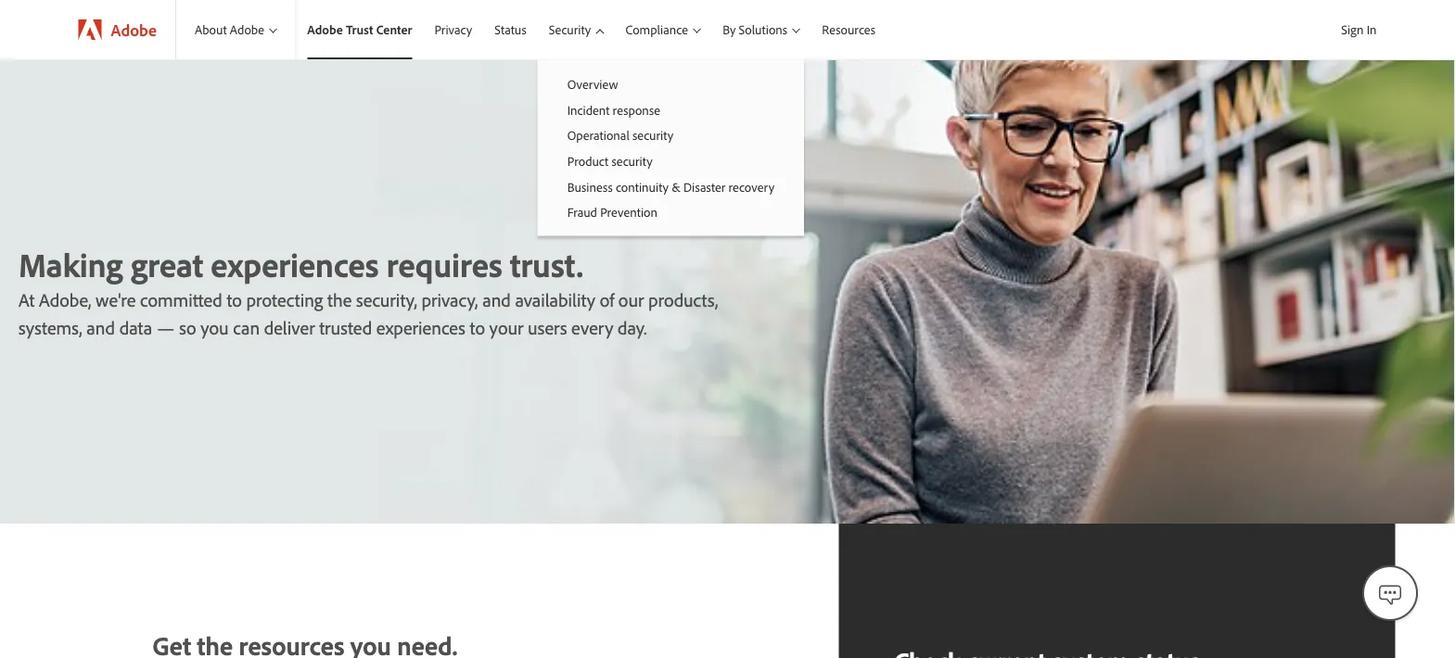 Task type: describe. For each thing, give the bounding box(es) containing it.
by solutions button
[[711, 0, 811, 59]]

privacy
[[434, 22, 472, 38]]

&
[[672, 178, 681, 195]]

every
[[571, 316, 613, 339]]

product
[[567, 153, 609, 169]]

our
[[618, 288, 644, 312]]

overview
[[567, 76, 618, 92]]

you
[[200, 316, 229, 339]]

fraud prevention link
[[538, 199, 804, 225]]

disaster
[[684, 178, 725, 195]]

incident response
[[567, 102, 660, 118]]

day.
[[618, 316, 647, 339]]

your
[[489, 316, 523, 339]]

by solutions
[[723, 22, 787, 38]]

security,
[[356, 288, 417, 312]]

status link
[[483, 0, 538, 59]]

protecting
[[246, 288, 323, 312]]

adobe for adobe trust center
[[307, 22, 343, 38]]

compliance button
[[614, 0, 711, 59]]

data —
[[119, 316, 175, 339]]

sign in
[[1341, 21, 1377, 38]]

by
[[723, 22, 736, 38]]

making great experiences requires trust. at adobe, we're committed to protecting the security, privacy, and availability of our products, systems, and data — so you can deliver trusted experiences to your users every day.
[[19, 243, 718, 339]]

response
[[613, 102, 660, 118]]

operational security link
[[538, 123, 804, 148]]

1 vertical spatial experiences
[[376, 316, 465, 339]]

compliance
[[626, 22, 688, 38]]

security for operational security
[[632, 127, 673, 143]]

business continuity & disaster recovery link
[[538, 174, 804, 199]]

business continuity & disaster recovery
[[567, 178, 774, 195]]

resources
[[822, 22, 876, 38]]

product security
[[567, 153, 653, 169]]

security
[[549, 22, 591, 38]]

committed
[[140, 288, 222, 312]]

adobe trust center
[[307, 22, 412, 38]]

operational
[[567, 127, 630, 143]]

sign
[[1341, 21, 1364, 38]]

overview link
[[538, 71, 804, 97]]

trust
[[346, 22, 373, 38]]

0 vertical spatial and
[[482, 288, 511, 312]]

business
[[567, 178, 613, 195]]

adobe,
[[39, 288, 91, 312]]

security for product security
[[612, 153, 653, 169]]

1 vertical spatial and
[[87, 316, 115, 339]]

continuity
[[616, 178, 669, 195]]



Task type: vqa. For each thing, say whether or not it's contained in the screenshot.
With
no



Task type: locate. For each thing, give the bounding box(es) containing it.
operational security
[[567, 127, 673, 143]]

security button
[[538, 0, 614, 59]]

of
[[600, 288, 614, 312]]

to up "can"
[[227, 288, 242, 312]]

about adobe
[[195, 22, 264, 38]]

adobe link
[[60, 0, 175, 59]]

making
[[19, 243, 123, 285]]

products,
[[648, 288, 718, 312]]

privacy link
[[423, 0, 483, 59]]

incident response link
[[538, 97, 804, 123]]

2 horizontal spatial adobe
[[307, 22, 343, 38]]

trust.
[[510, 243, 583, 285]]

experiences
[[211, 243, 379, 285], [376, 316, 465, 339]]

resources link
[[811, 0, 887, 59]]

about
[[195, 22, 227, 38]]

adobe left trust
[[307, 22, 343, 38]]

to left "your"
[[470, 316, 485, 339]]

group containing overview
[[538, 59, 804, 236]]

about adobe button
[[176, 0, 295, 59]]

adobe
[[111, 19, 157, 40], [230, 22, 264, 38], [307, 22, 343, 38]]

adobe for adobe
[[111, 19, 157, 40]]

center
[[376, 22, 412, 38]]

adobe trust center link
[[296, 0, 423, 59]]

security
[[632, 127, 673, 143], [612, 153, 653, 169]]

0 vertical spatial to
[[227, 288, 242, 312]]

to
[[227, 288, 242, 312], [470, 316, 485, 339]]

users
[[528, 316, 567, 339]]

adobe inside 'link'
[[111, 19, 157, 40]]

fraud
[[567, 204, 597, 220]]

group
[[538, 59, 804, 236]]

experiences down privacy,
[[376, 316, 465, 339]]

the
[[327, 288, 352, 312]]

great
[[130, 243, 203, 285]]

we're
[[96, 288, 136, 312]]

sign in button
[[1338, 14, 1380, 45]]

0 vertical spatial experiences
[[211, 243, 379, 285]]

deliver
[[264, 316, 315, 339]]

incident
[[567, 102, 610, 118]]

can
[[233, 316, 260, 339]]

status
[[495, 22, 527, 38]]

trusted
[[319, 316, 372, 339]]

at
[[19, 288, 35, 312]]

and up "your"
[[482, 288, 511, 312]]

adobe inside popup button
[[230, 22, 264, 38]]

security up continuity
[[612, 153, 653, 169]]

security down response
[[632, 127, 673, 143]]

prevention
[[600, 204, 658, 220]]

systems,
[[19, 316, 82, 339]]

adobe right about
[[230, 22, 264, 38]]

experiences up protecting
[[211, 243, 379, 285]]

privacy,
[[421, 288, 478, 312]]

so
[[179, 316, 196, 339]]

0 horizontal spatial to
[[227, 288, 242, 312]]

product security link
[[538, 148, 804, 174]]

1 vertical spatial to
[[470, 316, 485, 339]]

recovery
[[728, 178, 774, 195]]

1 horizontal spatial adobe
[[230, 22, 264, 38]]

and down "we're"
[[87, 316, 115, 339]]

and
[[482, 288, 511, 312], [87, 316, 115, 339]]

1 vertical spatial security
[[612, 153, 653, 169]]

1 horizontal spatial and
[[482, 288, 511, 312]]

fraud prevention
[[567, 204, 658, 220]]

0 horizontal spatial adobe
[[111, 19, 157, 40]]

adobe left about
[[111, 19, 157, 40]]

0 vertical spatial security
[[632, 127, 673, 143]]

availability
[[515, 288, 595, 312]]

requires
[[386, 243, 502, 285]]

0 horizontal spatial and
[[87, 316, 115, 339]]

solutions
[[739, 22, 787, 38]]

1 horizontal spatial to
[[470, 316, 485, 339]]

in
[[1367, 21, 1377, 38]]



